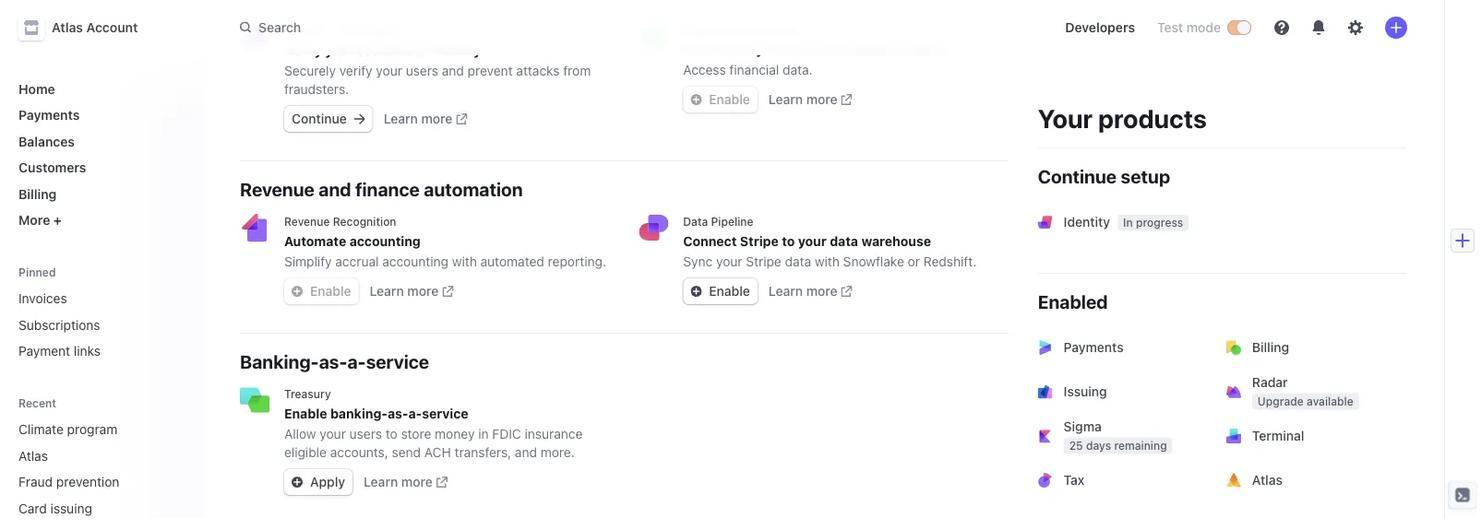 Task type: locate. For each thing, give the bounding box(es) containing it.
data
[[684, 215, 708, 228]]

your down customers'
[[376, 63, 403, 78]]

users down customers'
[[406, 63, 439, 78]]

your down connections
[[757, 42, 785, 57]]

1 horizontal spatial with
[[815, 254, 840, 270]]

learn more link down verify your customers' identity securely verify your users and prevent attacks from fraudsters.
[[384, 110, 468, 128]]

identity up verify
[[284, 24, 325, 36]]

0 vertical spatial data
[[830, 234, 859, 249]]

continue link
[[284, 106, 373, 132]]

card issuing
[[18, 501, 92, 517]]

1 vertical spatial a-
[[409, 407, 422, 422]]

svg image down access
[[691, 94, 702, 105]]

subscriptions link
[[11, 310, 188, 340]]

payments up issuing
[[1064, 340, 1124, 355]]

1 vertical spatial in progress
[[1124, 217, 1184, 229]]

home link
[[11, 74, 188, 104]]

automate
[[284, 234, 347, 249]]

1 horizontal spatial continue
[[1038, 165, 1117, 187]]

more for verify
[[422, 111, 453, 126]]

1 horizontal spatial atlas
[[52, 20, 83, 35]]

payments up balances on the left of the page
[[18, 108, 80, 123]]

0 vertical spatial service
[[366, 351, 430, 373]]

balances
[[18, 134, 75, 149]]

atlas up fraud at left
[[18, 449, 48, 464]]

payments link up customers link
[[11, 100, 188, 130]]

1 vertical spatial billing
[[1253, 340, 1290, 355]]

0 vertical spatial a-
[[348, 351, 366, 373]]

1 vertical spatial data
[[785, 254, 812, 270]]

learn more down send
[[364, 475, 433, 490]]

0 vertical spatial in
[[338, 23, 348, 36]]

learn for service
[[364, 475, 398, 490]]

0 horizontal spatial progress
[[351, 23, 398, 36]]

your up accounts,
[[320, 427, 346, 442]]

in
[[479, 427, 489, 442]]

reporting.
[[548, 254, 607, 270]]

learn more link down revenue recognition automate accounting simplify accrual accounting with automated reporting.
[[370, 283, 454, 301]]

learn down accrual
[[370, 284, 404, 299]]

recognition
[[333, 215, 397, 228]]

atlas link up prevention
[[11, 441, 163, 471]]

2 horizontal spatial to
[[782, 234, 795, 249]]

billing link up +
[[11, 179, 188, 209]]

treasury
[[284, 388, 331, 401]]

payments link up issuing
[[1027, 326, 1220, 370]]

and
[[442, 63, 464, 78], [319, 178, 351, 200], [515, 446, 537, 461]]

to inside treasury enable banking-as-a-service allow your users to store money in fdic insurance eligible accounts, send ach transfers, and more.
[[386, 427, 398, 442]]

remaining
[[1115, 440, 1168, 453]]

svg image
[[691, 94, 702, 105], [691, 286, 702, 297], [292, 477, 303, 489]]

billing up more +
[[18, 187, 57, 202]]

billing link
[[11, 179, 188, 209], [1216, 326, 1408, 370]]

svg image inside enable button
[[292, 286, 303, 297]]

learn more down verify your customers' identity securely verify your users and prevent attacks from fraudsters.
[[384, 111, 453, 126]]

1 vertical spatial stripe
[[746, 254, 782, 270]]

0 horizontal spatial identity
[[284, 24, 325, 36]]

connect inside data pipeline connect stripe to your data warehouse sync your stripe data with snowflake or redshift.
[[684, 234, 737, 249]]

1 vertical spatial as-
[[388, 407, 409, 422]]

2 vertical spatial svg image
[[292, 477, 303, 489]]

enable down "sync"
[[709, 284, 751, 299]]

svg image
[[354, 114, 365, 125], [292, 286, 303, 297]]

banking-as-a-service
[[240, 351, 430, 373]]

0 vertical spatial payments
[[18, 108, 80, 123]]

atlas left account
[[52, 20, 83, 35]]

data left "snowflake"
[[785, 254, 812, 270]]

service up "money"
[[422, 407, 469, 422]]

tax
[[1064, 473, 1085, 488]]

0 horizontal spatial continue
[[292, 111, 347, 126]]

accounting down recognition
[[350, 234, 421, 249]]

1 horizontal spatial billing link
[[1216, 326, 1408, 370]]

learn more link down data.
[[769, 90, 853, 109]]

0 vertical spatial as-
[[319, 351, 348, 373]]

learn down verify your customers' identity securely verify your users and prevent attacks from fraudsters.
[[384, 111, 418, 126]]

recent navigation links element
[[0, 396, 203, 519]]

1 horizontal spatial as-
[[388, 407, 409, 422]]

learn more link down send
[[364, 474, 448, 492]]

atlas inside 'button'
[[52, 20, 83, 35]]

your up enable link on the bottom of page
[[717, 254, 743, 270]]

svg image for continue
[[354, 114, 365, 125]]

identity down continue setup
[[1064, 215, 1111, 230]]

0 horizontal spatial svg image
[[292, 286, 303, 297]]

and down "identity"
[[442, 63, 464, 78]]

revenue inside revenue recognition automate accounting simplify accrual accounting with automated reporting.
[[284, 215, 330, 228]]

service
[[366, 351, 430, 373], [422, 407, 469, 422]]

enable down access
[[709, 92, 751, 107]]

users up accounts,
[[350, 427, 382, 442]]

1 vertical spatial enable button
[[284, 279, 359, 305]]

enable button down access
[[684, 87, 758, 113]]

fraud
[[18, 475, 53, 490]]

service up banking-
[[366, 351, 430, 373]]

with
[[452, 254, 477, 270], [815, 254, 840, 270]]

2 connect from the top
[[684, 234, 737, 249]]

enable
[[709, 92, 751, 107], [310, 284, 351, 299], [709, 284, 751, 299], [284, 407, 327, 422]]

learn more down accrual
[[370, 284, 439, 299]]

1 horizontal spatial a-
[[409, 407, 422, 422]]

1 vertical spatial identity
[[1064, 215, 1111, 230]]

0 horizontal spatial in progress
[[338, 23, 398, 36]]

1 vertical spatial to
[[782, 234, 795, 249]]

mode
[[1187, 20, 1222, 35]]

balances link
[[11, 126, 188, 157]]

Search text field
[[229, 11, 750, 45]]

learn more for your
[[769, 284, 838, 299]]

test mode
[[1158, 20, 1222, 35]]

apply link
[[284, 470, 353, 496]]

and up recognition
[[319, 178, 351, 200]]

identity
[[284, 24, 325, 36], [1064, 215, 1111, 230]]

learn more
[[769, 92, 838, 107], [384, 111, 453, 126], [370, 284, 439, 299], [769, 284, 838, 299], [364, 475, 433, 490]]

learn down data.
[[769, 92, 803, 107]]

billing link up radar upgrade available
[[1216, 326, 1408, 370]]

a-
[[348, 351, 366, 373], [409, 407, 422, 422]]

continue down your
[[1038, 165, 1117, 187]]

0 vertical spatial and
[[442, 63, 464, 78]]

revenue and finance automation
[[240, 178, 523, 200]]

svg image inside enable button
[[691, 94, 702, 105]]

issuing link
[[1027, 370, 1220, 415]]

1 horizontal spatial atlas link
[[1216, 459, 1408, 503]]

connect inside financial connections connect to your users' financial accounts access financial data.
[[684, 42, 737, 57]]

continue down 'fraudsters.'
[[292, 111, 347, 126]]

svg image down "sync"
[[691, 286, 702, 297]]

in progress up customers'
[[338, 23, 398, 36]]

apply
[[310, 475, 345, 490]]

your
[[1038, 103, 1093, 133]]

0 vertical spatial identity
[[284, 24, 325, 36]]

verify
[[284, 43, 322, 58]]

atlas link
[[11, 441, 163, 471], [1216, 459, 1408, 503]]

1 horizontal spatial in progress
[[1124, 217, 1184, 229]]

as- up store
[[388, 407, 409, 422]]

connect down financial on the left of page
[[684, 42, 737, 57]]

svg image inside continue link
[[354, 114, 365, 125]]

2 horizontal spatial and
[[515, 446, 537, 461]]

0 horizontal spatial billing link
[[11, 179, 188, 209]]

0 vertical spatial svg image
[[691, 94, 702, 105]]

enabled
[[1038, 291, 1109, 313]]

financial down connections
[[730, 62, 779, 78]]

payments link
[[11, 100, 188, 130], [1027, 326, 1220, 370]]

more for users'
[[807, 92, 838, 107]]

with inside data pipeline connect stripe to your data warehouse sync your stripe data with snowflake or redshift.
[[815, 254, 840, 270]]

sigma
[[1064, 420, 1102, 435]]

your up verify
[[325, 43, 354, 58]]

1 horizontal spatial identity
[[1064, 215, 1111, 230]]

atlas
[[52, 20, 83, 35], [18, 449, 48, 464], [1253, 473, 1283, 488]]

learn for your
[[769, 284, 803, 299]]

1 vertical spatial atlas
[[18, 449, 48, 464]]

setup
[[1121, 165, 1171, 187]]

1 vertical spatial connect
[[684, 234, 737, 249]]

1 horizontal spatial users
[[406, 63, 439, 78]]

enable down simplify
[[310, 284, 351, 299]]

fdic
[[492, 427, 521, 442]]

svg image down simplify
[[292, 286, 303, 297]]

and down the fdic
[[515, 446, 537, 461]]

1 vertical spatial service
[[422, 407, 469, 422]]

0 vertical spatial connect
[[684, 42, 737, 57]]

1 vertical spatial financial
[[730, 62, 779, 78]]

customers link
[[11, 153, 188, 183]]

in down setup
[[1124, 217, 1134, 229]]

eligible
[[284, 446, 327, 461]]

accounting right accrual
[[382, 254, 449, 270]]

0 horizontal spatial to
[[386, 427, 398, 442]]

climate
[[18, 422, 64, 438]]

0 horizontal spatial with
[[452, 254, 477, 270]]

1 vertical spatial svg image
[[292, 286, 303, 297]]

1 horizontal spatial payments link
[[1027, 326, 1220, 370]]

prevention
[[56, 475, 119, 490]]

1 vertical spatial svg image
[[691, 286, 702, 297]]

connect up "sync"
[[684, 234, 737, 249]]

connect
[[684, 42, 737, 57], [684, 234, 737, 249]]

1 vertical spatial payments link
[[1027, 326, 1220, 370]]

1 horizontal spatial svg image
[[354, 114, 365, 125]]

continue for continue setup
[[1038, 165, 1117, 187]]

0 vertical spatial atlas
[[52, 20, 83, 35]]

0 vertical spatial progress
[[351, 23, 398, 36]]

recent element
[[0, 415, 203, 519]]

learn more down data.
[[769, 92, 838, 107]]

users
[[406, 63, 439, 78], [350, 427, 382, 442]]

financial connections connect to your users' financial accounts access financial data.
[[684, 23, 947, 78]]

0 vertical spatial stripe
[[740, 234, 779, 249]]

enable button down simplify
[[284, 279, 359, 305]]

0 vertical spatial billing
[[18, 187, 57, 202]]

a- up banking-
[[348, 351, 366, 373]]

+
[[53, 213, 62, 228]]

learn for verify
[[384, 111, 418, 126]]

more down send
[[402, 475, 433, 490]]

enable inside enable link
[[709, 284, 751, 299]]

pinned navigation links element
[[11, 265, 188, 367]]

billing
[[18, 187, 57, 202], [1253, 340, 1290, 355]]

more
[[18, 213, 50, 228]]

0 horizontal spatial in
[[338, 23, 348, 36]]

1 vertical spatial users
[[350, 427, 382, 442]]

learn more link for your
[[769, 283, 853, 301]]

svg image inside apply link
[[292, 477, 303, 489]]

with left "snowflake"
[[815, 254, 840, 270]]

as- up treasury
[[319, 351, 348, 373]]

upgrade
[[1258, 396, 1304, 409]]

0 horizontal spatial atlas
[[18, 449, 48, 464]]

progress up customers'
[[351, 23, 398, 36]]

and inside treasury enable banking-as-a-service allow your users to store money in fdic insurance eligible accounts, send ach transfers, and more.
[[515, 446, 537, 461]]

0 vertical spatial continue
[[292, 111, 347, 126]]

more down verify your customers' identity securely verify your users and prevent attacks from fraudsters.
[[422, 111, 453, 126]]

in progress
[[338, 23, 398, 36], [1124, 217, 1184, 229]]

svg image left apply
[[292, 477, 303, 489]]

atlas link down terminal
[[1216, 459, 1408, 503]]

1 horizontal spatial in
[[1124, 217, 1134, 229]]

a- up store
[[409, 407, 422, 422]]

0 vertical spatial users
[[406, 63, 439, 78]]

recent
[[18, 397, 56, 410]]

1 horizontal spatial and
[[442, 63, 464, 78]]

1 horizontal spatial enable button
[[684, 87, 758, 113]]

1 vertical spatial continue
[[1038, 165, 1117, 187]]

test
[[1158, 20, 1184, 35]]

0 horizontal spatial atlas link
[[11, 441, 163, 471]]

1 vertical spatial progress
[[1137, 217, 1184, 229]]

subscriptions
[[18, 318, 100, 333]]

data up "snowflake"
[[830, 234, 859, 249]]

2 vertical spatial to
[[386, 427, 398, 442]]

learn more for users'
[[769, 92, 838, 107]]

financial right users'
[[831, 42, 886, 57]]

svg image for enable
[[292, 286, 303, 297]]

2 vertical spatial atlas
[[1253, 473, 1283, 488]]

learn more down data pipeline connect stripe to your data warehouse sync your stripe data with snowflake or redshift.
[[769, 284, 838, 299]]

0 vertical spatial svg image
[[354, 114, 365, 125]]

0 horizontal spatial users
[[350, 427, 382, 442]]

1 connect from the top
[[684, 42, 737, 57]]

more +
[[18, 213, 62, 228]]

25
[[1070, 440, 1084, 453]]

snowflake
[[844, 254, 905, 270]]

learn more link down data pipeline connect stripe to your data warehouse sync your stripe data with snowflake or redshift.
[[769, 283, 853, 301]]

svg image for allow your users to store money in fdic insurance eligible accounts, send ach transfers, and more.
[[292, 477, 303, 489]]

0 vertical spatial to
[[740, 42, 753, 57]]

enable down treasury
[[284, 407, 327, 422]]

0 horizontal spatial billing
[[18, 187, 57, 202]]

with left automated
[[452, 254, 477, 270]]

in progress down setup
[[1124, 217, 1184, 229]]

more down revenue recognition automate accounting simplify accrual accounting with automated reporting.
[[408, 284, 439, 299]]

stripe
[[740, 234, 779, 249], [746, 254, 782, 270]]

1 horizontal spatial financial
[[831, 42, 886, 57]]

days
[[1087, 440, 1112, 453]]

in up verify
[[338, 23, 348, 36]]

svg image down verify
[[354, 114, 365, 125]]

more down data.
[[807, 92, 838, 107]]

enable link
[[684, 279, 758, 305]]

continue
[[292, 111, 347, 126], [1038, 165, 1117, 187]]

0 vertical spatial enable button
[[684, 87, 758, 113]]

0 horizontal spatial as-
[[319, 351, 348, 373]]

your products
[[1038, 103, 1208, 133]]

1 vertical spatial payments
[[1064, 340, 1124, 355]]

0 horizontal spatial payments
[[18, 108, 80, 123]]

2 with from the left
[[815, 254, 840, 270]]

0 vertical spatial financial
[[831, 42, 886, 57]]

Search search field
[[229, 11, 750, 45]]

0 horizontal spatial enable button
[[284, 279, 359, 305]]

more down data pipeline connect stripe to your data warehouse sync your stripe data with snowflake or redshift.
[[807, 284, 838, 299]]

accounting
[[350, 234, 421, 249], [382, 254, 449, 270]]

1 horizontal spatial to
[[740, 42, 753, 57]]

1 with from the left
[[452, 254, 477, 270]]

invoices
[[18, 291, 67, 307]]

1 horizontal spatial data
[[830, 234, 859, 249]]

more for service
[[402, 475, 433, 490]]

1 vertical spatial revenue
[[284, 215, 330, 228]]

0 horizontal spatial payments link
[[11, 100, 188, 130]]

0 vertical spatial revenue
[[240, 178, 315, 200]]

svg image inside enable link
[[691, 286, 702, 297]]

connect for access
[[684, 42, 737, 57]]

0 horizontal spatial and
[[319, 178, 351, 200]]

2 vertical spatial and
[[515, 446, 537, 461]]

1 horizontal spatial payments
[[1064, 340, 1124, 355]]

learn more link for users'
[[769, 90, 853, 109]]

progress down setup
[[1137, 217, 1184, 229]]

billing up radar
[[1253, 340, 1290, 355]]

learn right enable link on the bottom of page
[[769, 284, 803, 299]]

pinned element
[[11, 284, 188, 367]]

atlas down terminal
[[1253, 473, 1283, 488]]

learn more link for service
[[364, 474, 448, 492]]

learn down accounts,
[[364, 475, 398, 490]]

your
[[757, 42, 785, 57], [325, 43, 354, 58], [376, 63, 403, 78], [798, 234, 827, 249], [717, 254, 743, 270], [320, 427, 346, 442]]



Task type: vqa. For each thing, say whether or not it's contained in the screenshot.
Revenue to the bottom
yes



Task type: describe. For each thing, give the bounding box(es) containing it.
or
[[908, 254, 921, 270]]

0 vertical spatial payments link
[[11, 100, 188, 130]]

developers link
[[1058, 13, 1143, 42]]

0 vertical spatial accounting
[[350, 234, 421, 249]]

developers
[[1066, 20, 1136, 35]]

revenue for revenue and finance automation
[[240, 178, 315, 200]]

0 horizontal spatial a-
[[348, 351, 366, 373]]

as- inside treasury enable banking-as-a-service allow your users to store money in fdic insurance eligible accounts, send ach transfers, and more.
[[388, 407, 409, 422]]

learn more for service
[[364, 475, 433, 490]]

atlas account button
[[18, 15, 156, 41]]

with inside revenue recognition automate accounting simplify accrual accounting with automated reporting.
[[452, 254, 477, 270]]

card issuing link
[[11, 494, 163, 519]]

program
[[67, 422, 118, 438]]

verify
[[340, 63, 373, 78]]

enable button for your
[[684, 87, 758, 113]]

automation
[[424, 178, 523, 200]]

attacks
[[517, 63, 560, 78]]

insurance
[[525, 427, 583, 442]]

redshift.
[[924, 254, 977, 270]]

radar
[[1253, 375, 1289, 391]]

0 horizontal spatial data
[[785, 254, 812, 270]]

learn for accrual
[[370, 284, 404, 299]]

settings image
[[1349, 20, 1364, 35]]

banking-
[[240, 351, 319, 373]]

to inside data pipeline connect stripe to your data warehouse sync your stripe data with snowflake or redshift.
[[782, 234, 795, 249]]

revenue for revenue recognition automate accounting simplify accrual accounting with automated reporting.
[[284, 215, 330, 228]]

your inside financial connections connect to your users' financial accounts access financial data.
[[757, 42, 785, 57]]

sigma 25 days remaining
[[1064, 420, 1168, 453]]

payments inside "core navigation links" element
[[18, 108, 80, 123]]

revenue recognition automate accounting simplify accrual accounting with automated reporting.
[[284, 215, 607, 270]]

ach
[[425, 446, 451, 461]]

climate program link
[[11, 415, 163, 445]]

0 vertical spatial billing link
[[11, 179, 188, 209]]

help image
[[1275, 20, 1290, 35]]

0 horizontal spatial financial
[[730, 62, 779, 78]]

automated
[[481, 254, 545, 270]]

connect for sync
[[684, 234, 737, 249]]

notifications image
[[1312, 20, 1327, 35]]

finance
[[355, 178, 420, 200]]

to inside financial connections connect to your users' financial accounts access financial data.
[[740, 42, 753, 57]]

send
[[392, 446, 421, 461]]

enable button for simplify
[[284, 279, 359, 305]]

users inside treasury enable banking-as-a-service allow your users to store money in fdic insurance eligible accounts, send ach transfers, and more.
[[350, 427, 382, 442]]

1 horizontal spatial progress
[[1137, 217, 1184, 229]]

issuing
[[50, 501, 92, 517]]

invoices link
[[11, 284, 188, 314]]

2 horizontal spatial atlas
[[1253, 473, 1283, 488]]

1 horizontal spatial billing
[[1253, 340, 1290, 355]]

users'
[[788, 42, 828, 57]]

learn more link for verify
[[384, 110, 468, 128]]

issuing
[[1064, 385, 1108, 400]]

continue setup
[[1038, 165, 1171, 187]]

data.
[[783, 62, 813, 78]]

products
[[1099, 103, 1208, 133]]

enable inside treasury enable banking-as-a-service allow your users to store money in fdic insurance eligible accounts, send ach transfers, and more.
[[284, 407, 327, 422]]

pipeline
[[711, 215, 754, 228]]

securely
[[284, 63, 336, 78]]

terminal
[[1253, 429, 1305, 444]]

1 vertical spatial and
[[319, 178, 351, 200]]

warehouse
[[862, 234, 932, 249]]

sync
[[684, 254, 713, 270]]

allow
[[284, 427, 316, 442]]

links
[[74, 344, 101, 359]]

0 vertical spatial in progress
[[338, 23, 398, 36]]

identity
[[432, 43, 481, 58]]

a- inside treasury enable banking-as-a-service allow your users to store money in fdic insurance eligible accounts, send ach transfers, and more.
[[409, 407, 422, 422]]

service inside treasury enable banking-as-a-service allow your users to store money in fdic insurance eligible accounts, send ach transfers, and more.
[[422, 407, 469, 422]]

your inside treasury enable banking-as-a-service allow your users to store money in fdic insurance eligible accounts, send ach transfers, and more.
[[320, 427, 346, 442]]

prevent
[[468, 63, 513, 78]]

users inside verify your customers' identity securely verify your users and prevent attacks from fraudsters.
[[406, 63, 439, 78]]

payment
[[18, 344, 70, 359]]

customers
[[18, 160, 86, 175]]

learn more for accrual
[[370, 284, 439, 299]]

learn more for verify
[[384, 111, 453, 126]]

treasury enable banking-as-a-service allow your users to store money in fdic insurance eligible accounts, send ach transfers, and more.
[[284, 388, 583, 461]]

your left warehouse in the top of the page
[[798, 234, 827, 249]]

learn for users'
[[769, 92, 803, 107]]

radar upgrade available
[[1253, 375, 1354, 409]]

available
[[1307, 396, 1354, 409]]

1 vertical spatial billing link
[[1216, 326, 1408, 370]]

climate program
[[18, 422, 118, 438]]

data pipeline connect stripe to your data warehouse sync your stripe data with snowflake or redshift.
[[684, 215, 977, 270]]

enable for svg image in the enable link
[[709, 284, 751, 299]]

tax link
[[1027, 459, 1220, 503]]

more for accrual
[[408, 284, 439, 299]]

enable for svg image within the enable button
[[709, 92, 751, 107]]

payment links
[[18, 344, 101, 359]]

continue for continue
[[292, 111, 347, 126]]

search
[[259, 20, 301, 35]]

account
[[86, 20, 138, 35]]

more.
[[541, 446, 575, 461]]

enable for svg icon inside enable button
[[310, 284, 351, 299]]

accounts,
[[330, 446, 389, 461]]

financial
[[684, 23, 731, 36]]

accounts
[[889, 42, 947, 57]]

1 vertical spatial in
[[1124, 217, 1134, 229]]

core navigation links element
[[11, 74, 188, 235]]

terminal link
[[1216, 415, 1408, 459]]

and inside verify your customers' identity securely verify your users and prevent attacks from fraudsters.
[[442, 63, 464, 78]]

fraudsters.
[[284, 82, 349, 97]]

atlas inside recent element
[[18, 449, 48, 464]]

billing inside "core navigation links" element
[[18, 187, 57, 202]]

simplify
[[284, 254, 332, 270]]

pinned
[[18, 266, 56, 279]]

transfers,
[[455, 446, 512, 461]]

svg image for sync your stripe data with snowflake or redshift.
[[691, 286, 702, 297]]

more for your
[[807, 284, 838, 299]]

store
[[401, 427, 432, 442]]

money
[[435, 427, 475, 442]]

learn more link for accrual
[[370, 283, 454, 301]]

1 vertical spatial accounting
[[382, 254, 449, 270]]

atlas account
[[52, 20, 138, 35]]

verify your customers' identity securely verify your users and prevent attacks from fraudsters.
[[284, 43, 591, 97]]

card
[[18, 501, 47, 517]]

accrual
[[335, 254, 379, 270]]

customers'
[[357, 43, 429, 58]]



